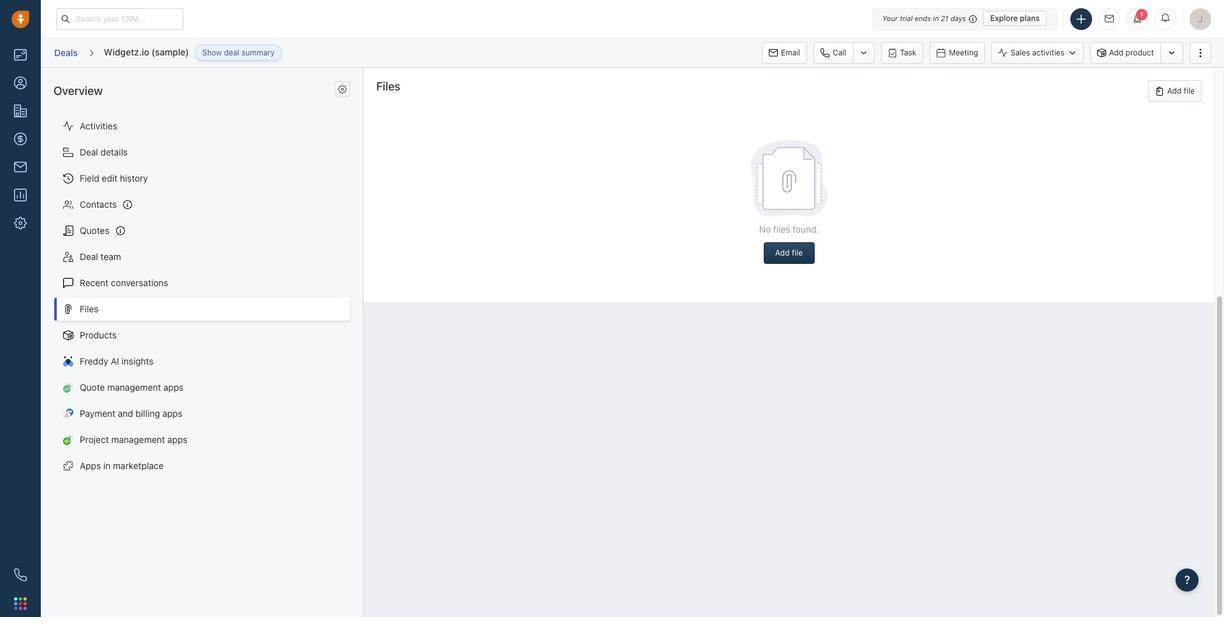 Task type: vqa. For each thing, say whether or not it's contained in the screenshot.
Qualified inside the Lifecycle stage Sales Qualified Lead
no



Task type: locate. For each thing, give the bounding box(es) containing it.
deal
[[80, 147, 98, 158], [80, 252, 98, 262]]

add file button down product at the right of the page
[[1149, 80, 1202, 102]]

add file button
[[1149, 80, 1202, 102], [764, 242, 815, 264]]

1 horizontal spatial add file button
[[1149, 80, 1202, 102]]

quote management apps
[[80, 382, 184, 393]]

2 deal from the top
[[80, 252, 98, 262]]

product
[[1126, 48, 1155, 57]]

show deal summary
[[202, 48, 275, 57]]

21
[[941, 14, 949, 22]]

add file
[[1168, 86, 1195, 96], [776, 248, 803, 258]]

1 vertical spatial management
[[111, 435, 165, 445]]

1 vertical spatial deal
[[80, 252, 98, 262]]

0 horizontal spatial in
[[103, 461, 111, 472]]

days
[[951, 14, 966, 22]]

deal for deal details
[[80, 147, 98, 158]]

0 horizontal spatial add file button
[[764, 242, 815, 264]]

0 vertical spatial add
[[1110, 48, 1124, 57]]

apps in marketplace
[[80, 461, 164, 472]]

files
[[377, 80, 401, 93], [80, 304, 99, 315]]

deal for deal team
[[80, 252, 98, 262]]

1 vertical spatial add
[[1168, 86, 1182, 96]]

1 vertical spatial files
[[80, 304, 99, 315]]

add product button
[[1091, 42, 1161, 63]]

call button
[[814, 42, 853, 63]]

task
[[900, 48, 917, 57]]

management for project
[[111, 435, 165, 445]]

sales activities button
[[992, 42, 1091, 63], [992, 42, 1084, 63]]

recent
[[80, 278, 109, 289]]

0 vertical spatial deal
[[80, 147, 98, 158]]

2 vertical spatial apps
[[167, 435, 188, 445]]

freshworks switcher image
[[14, 598, 27, 610]]

2 vertical spatial add
[[776, 248, 790, 258]]

0 horizontal spatial file
[[792, 248, 803, 258]]

field
[[80, 173, 99, 184]]

1 link
[[1127, 8, 1149, 30]]

billing
[[136, 408, 160, 419]]

management up marketplace
[[111, 435, 165, 445]]

your
[[883, 14, 898, 22]]

0 vertical spatial file
[[1184, 86, 1195, 96]]

deals
[[54, 47, 78, 58]]

in
[[933, 14, 939, 22], [103, 461, 111, 472]]

email
[[781, 48, 801, 57]]

ends
[[915, 14, 931, 22]]

0 vertical spatial management
[[107, 382, 161, 393]]

0 vertical spatial apps
[[163, 382, 184, 393]]

1 horizontal spatial add
[[1110, 48, 1124, 57]]

files down recent
[[80, 304, 99, 315]]

apps
[[163, 382, 184, 393], [162, 408, 183, 419], [167, 435, 188, 445]]

explore plans
[[991, 13, 1040, 23]]

1 vertical spatial add file
[[776, 248, 803, 258]]

deal left team
[[80, 252, 98, 262]]

1 vertical spatial file
[[792, 248, 803, 258]]

0 horizontal spatial add
[[776, 248, 790, 258]]

management up payment and billing apps
[[107, 382, 161, 393]]

in left 21
[[933, 14, 939, 22]]

in right apps
[[103, 461, 111, 472]]

1 horizontal spatial files
[[377, 80, 401, 93]]

files right the mng settings image
[[377, 80, 401, 93]]

apps down payment and billing apps
[[167, 435, 188, 445]]

0 vertical spatial add file
[[1168, 86, 1195, 96]]

management
[[107, 382, 161, 393], [111, 435, 165, 445]]

1 horizontal spatial file
[[1184, 86, 1195, 96]]

add
[[1110, 48, 1124, 57], [1168, 86, 1182, 96], [776, 248, 790, 258]]

1 horizontal spatial in
[[933, 14, 939, 22]]

apps
[[80, 461, 101, 472]]

apps right the billing
[[162, 408, 183, 419]]

1 vertical spatial add file button
[[764, 242, 815, 264]]

activities
[[1033, 48, 1065, 57]]

plans
[[1020, 13, 1040, 23]]

explore
[[991, 13, 1018, 23]]

add file button down no files found.
[[764, 242, 815, 264]]

1 deal from the top
[[80, 147, 98, 158]]

1 vertical spatial apps
[[162, 408, 183, 419]]

apps for quote management apps
[[163, 382, 184, 393]]

edit
[[102, 173, 117, 184]]

1 horizontal spatial add file
[[1168, 86, 1195, 96]]

0 horizontal spatial files
[[80, 304, 99, 315]]

apps for project management apps
[[167, 435, 188, 445]]

phone image
[[14, 569, 27, 582]]

deal left 'details'
[[80, 147, 98, 158]]

apps up payment and billing apps
[[163, 382, 184, 393]]

file
[[1184, 86, 1195, 96], [792, 248, 803, 258]]



Task type: describe. For each thing, give the bounding box(es) containing it.
Search your CRM... text field
[[56, 8, 184, 30]]

deal
[[224, 48, 239, 57]]

2 horizontal spatial add
[[1168, 86, 1182, 96]]

0 horizontal spatial add file
[[776, 248, 803, 258]]

1 vertical spatial in
[[103, 461, 111, 472]]

add product
[[1110, 48, 1155, 57]]

mng settings image
[[338, 85, 347, 94]]

deal team
[[80, 252, 121, 262]]

0 vertical spatial in
[[933, 14, 939, 22]]

widgetz.io
[[104, 46, 149, 57]]

call
[[833, 48, 847, 57]]

freddy
[[80, 356, 108, 367]]

no
[[760, 224, 771, 235]]

marketplace
[[113, 461, 164, 472]]

contacts
[[80, 199, 117, 210]]

files
[[774, 224, 791, 235]]

1
[[1140, 11, 1144, 18]]

found.
[[793, 224, 819, 235]]

overview
[[54, 84, 103, 98]]

products
[[80, 330, 117, 341]]

quote
[[80, 382, 105, 393]]

deals link
[[54, 43, 78, 63]]

no files found.
[[760, 224, 819, 235]]

0 vertical spatial files
[[377, 80, 401, 93]]

(sample)
[[152, 46, 189, 57]]

activities
[[80, 121, 117, 132]]

details
[[101, 147, 128, 158]]

explore plans link
[[984, 11, 1047, 26]]

recent conversations
[[80, 278, 168, 289]]

quotes
[[80, 225, 109, 236]]

task button
[[881, 42, 924, 63]]

email button
[[762, 42, 808, 63]]

management for quote
[[107, 382, 161, 393]]

field edit history
[[80, 173, 148, 184]]

summary
[[242, 48, 275, 57]]

show
[[202, 48, 222, 57]]

0 vertical spatial add file button
[[1149, 80, 1202, 102]]

insights
[[122, 356, 154, 367]]

sales activities
[[1011, 48, 1065, 57]]

your trial ends in 21 days
[[883, 14, 966, 22]]

project
[[80, 435, 109, 445]]

payment and billing apps
[[80, 408, 183, 419]]

payment
[[80, 408, 115, 419]]

trial
[[900, 14, 913, 22]]

history
[[120, 173, 148, 184]]

widgetz.io (sample)
[[104, 46, 189, 57]]

ai
[[111, 356, 119, 367]]

conversations
[[111, 278, 168, 289]]

meeting
[[949, 48, 979, 57]]

sales
[[1011, 48, 1031, 57]]

project management apps
[[80, 435, 188, 445]]

freddy ai insights
[[80, 356, 154, 367]]

meeting button
[[930, 42, 986, 63]]

deal details
[[80, 147, 128, 158]]

team
[[101, 252, 121, 262]]

and
[[118, 408, 133, 419]]

add inside button
[[1110, 48, 1124, 57]]

phone element
[[8, 563, 33, 588]]



